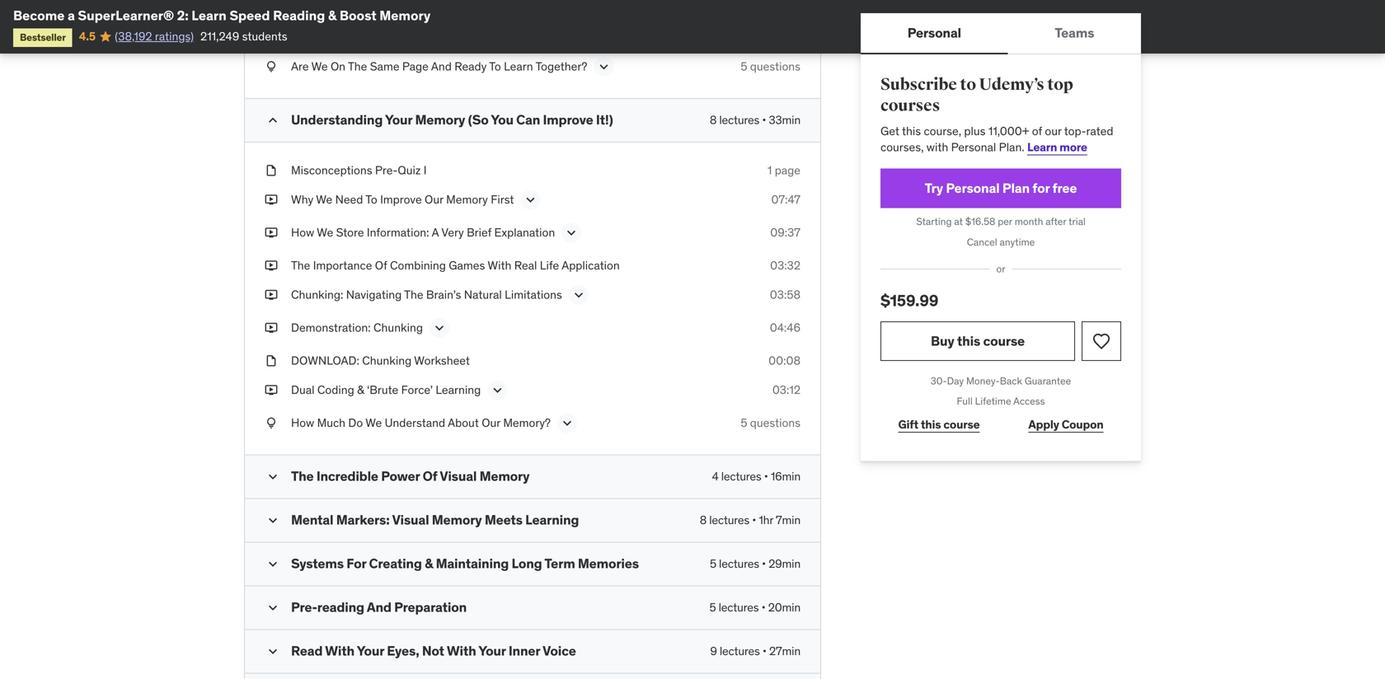 Task type: vqa. For each thing, say whether or not it's contained in the screenshot.
xsmall image corresponding to Demonstration:
yes



Task type: locate. For each thing, give the bounding box(es) containing it.
voice
[[543, 643, 576, 660]]

this right buy
[[957, 333, 981, 349]]

apply coupon button
[[1011, 409, 1121, 442]]

2 horizontal spatial learn
[[1027, 140, 1057, 155]]

•
[[762, 112, 766, 127], [764, 469, 768, 484], [752, 513, 756, 528], [762, 557, 766, 572], [762, 600, 766, 615], [763, 644, 767, 659]]

course inside button
[[983, 333, 1025, 349]]

speed
[[230, 7, 270, 24], [337, 29, 370, 44]]

0 horizontal spatial 8
[[700, 513, 707, 528]]

small image left 'incredible'
[[265, 469, 281, 485]]

0 vertical spatial speed
[[230, 7, 270, 24]]

you
[[491, 111, 514, 128]]

1 how from the top
[[291, 225, 314, 240]]

0 vertical spatial show lecture description image
[[596, 58, 612, 75]]

subscribe to udemy's top courses
[[881, 75, 1073, 116]]

lectures for read with your eyes, not with your inner voice
[[720, 644, 760, 659]]

8 left 1hr
[[700, 513, 707, 528]]

1 vertical spatial and
[[431, 59, 452, 74]]

1 vertical spatial show lecture description image
[[489, 382, 506, 399]]

0 vertical spatial download:
[[291, 13, 359, 28]]

become
[[13, 7, 65, 24]]

3 xsmall image from the top
[[265, 287, 278, 303]]

buy
[[931, 333, 954, 349]]

navigating
[[346, 287, 402, 302]]

8 lectures • 1hr 7min
[[700, 513, 801, 528]]

0 vertical spatial to
[[489, 59, 501, 74]]

not
[[422, 643, 444, 660]]

5 xsmall image from the top
[[265, 353, 278, 369]]

0 vertical spatial learn
[[192, 7, 227, 24]]

(so
[[468, 111, 489, 128]]

a inside download: diagnostic worksheet #1: establish a baseline reading speed and retent
[[545, 13, 553, 28]]

show lecture description image for are we on the same page and ready to learn together?
[[596, 58, 612, 75]]

• left 29min
[[762, 557, 766, 572]]

learn
[[192, 7, 227, 24], [504, 59, 533, 74], [1027, 140, 1057, 155]]

0 vertical spatial improve
[[543, 111, 593, 128]]

4
[[712, 469, 719, 484]]

pre- up the read
[[291, 599, 317, 616]]

learn more
[[1027, 140, 1087, 155]]

1 horizontal spatial course
[[983, 333, 1025, 349]]

learning for mental markers: visual memory meets learning
[[525, 512, 579, 529]]

with
[[488, 258, 512, 273], [325, 643, 355, 660], [447, 643, 476, 660]]

tab list
[[861, 13, 1141, 54]]

5 questions down the 03:12
[[741, 416, 801, 431]]

0 vertical spatial 5 questions
[[741, 59, 801, 74]]

3 small image from the top
[[265, 513, 281, 529]]

2 how from the top
[[291, 416, 314, 431]]

day
[[947, 375, 964, 387]]

xsmall image
[[265, 58, 278, 75], [265, 162, 278, 178], [265, 192, 278, 208], [265, 258, 278, 274], [265, 353, 278, 369], [265, 415, 278, 431]]

1 vertical spatial a
[[432, 225, 439, 240]]

are we on the same page and ready to learn together?
[[291, 59, 587, 74]]

the
[[348, 59, 367, 74], [291, 258, 310, 273], [404, 287, 423, 302], [291, 468, 314, 485]]

show lecture description image right together?
[[596, 58, 612, 75]]

lectures for understanding your memory (so you can improve it!)
[[719, 112, 760, 127]]

0 horizontal spatial learning
[[436, 383, 481, 398]]

and right the page
[[431, 59, 452, 74]]

0 vertical spatial worksheet
[[420, 13, 475, 28]]

preparation
[[394, 599, 467, 616]]

2 horizontal spatial with
[[488, 258, 512, 273]]

0 horizontal spatial visual
[[392, 512, 429, 529]]

learn down of
[[1027, 140, 1057, 155]]

for
[[347, 555, 366, 572]]

0 horizontal spatial our
[[425, 192, 443, 207]]

or
[[997, 263, 1006, 275]]

0 vertical spatial &
[[328, 7, 337, 24]]

show lecture description image right memory?
[[559, 415, 576, 432]]

1 vertical spatial speed
[[337, 29, 370, 44]]

memory
[[380, 7, 431, 24], [415, 111, 465, 128], [446, 192, 488, 207], [480, 468, 530, 485], [432, 512, 482, 529]]

this for gift
[[921, 417, 941, 432]]

8 for mental markers: visual memory meets learning
[[700, 513, 707, 528]]

with for eyes,
[[447, 643, 476, 660]]

top-
[[1064, 124, 1086, 138]]

improve down quiz on the left
[[380, 192, 422, 207]]

personal inside get this course, plus 11,000+ of our top-rated courses, with personal plan.
[[951, 140, 996, 155]]

0 horizontal spatial show lecture description image
[[489, 382, 506, 399]]

worksheet for chunking
[[414, 353, 470, 368]]

we
[[311, 59, 328, 74], [316, 192, 333, 207], [317, 225, 333, 240], [366, 416, 382, 431]]

2 5 questions from the top
[[741, 416, 801, 431]]

xsmall image left dual
[[265, 382, 278, 398]]

lectures left 33min
[[719, 112, 760, 127]]

lectures down 8 lectures • 1hr 7min
[[719, 557, 759, 572]]

download: inside download: diagnostic worksheet #1: establish a baseline reading speed and retent
[[291, 13, 359, 28]]

1 vertical spatial how
[[291, 416, 314, 431]]

learning
[[436, 383, 481, 398], [525, 512, 579, 529]]

1 horizontal spatial speed
[[337, 29, 370, 44]]

show lecture description image right first
[[522, 192, 539, 208]]

your left the 'inner'
[[479, 643, 506, 660]]

learning up term
[[525, 512, 579, 529]]

0 vertical spatial small image
[[265, 600, 281, 617]]

personal down plus
[[951, 140, 996, 155]]

show lecture description image for how much do we understand about our memory?
[[559, 415, 576, 432]]

1 vertical spatial &
[[357, 383, 364, 398]]

visual down the incredible power of visual memory
[[392, 512, 429, 529]]

plan
[[1003, 180, 1030, 197]]

boost
[[340, 7, 377, 24]]

1 horizontal spatial 8
[[710, 112, 717, 127]]

starting
[[916, 215, 952, 228]]

reading up students
[[273, 7, 325, 24]]

4 xsmall image from the top
[[265, 320, 278, 336]]

worksheet left #1:
[[420, 13, 475, 28]]

and right the reading
[[367, 599, 391, 616]]

show lecture description image down brain's
[[431, 320, 448, 336]]

1 vertical spatial course
[[944, 417, 980, 432]]

1 horizontal spatial improve
[[543, 111, 593, 128]]

1 horizontal spatial to
[[489, 59, 501, 74]]

we for how
[[317, 225, 333, 240]]

improve
[[543, 111, 593, 128], [380, 192, 422, 207]]

creating
[[369, 555, 422, 572]]

small image
[[265, 600, 281, 617], [265, 644, 281, 660]]

5 up 9 at the bottom right
[[710, 600, 716, 615]]

xsmall image for demonstration:
[[265, 320, 278, 336]]

3 xsmall image from the top
[[265, 192, 278, 208]]

1 vertical spatial learning
[[525, 512, 579, 529]]

lectures for mental markers: visual memory meets learning
[[709, 513, 750, 528]]

questions down the 03:12
[[750, 416, 801, 431]]

small image left the reading
[[265, 600, 281, 617]]

• for read with your eyes, not with your inner voice
[[763, 644, 767, 659]]

• left 1hr
[[752, 513, 756, 528]]

xsmall image left chunking:
[[265, 287, 278, 303]]

how
[[291, 225, 314, 240], [291, 416, 314, 431]]

& left 'boost'
[[328, 7, 337, 24]]

download: up coding
[[291, 353, 359, 368]]

eyes,
[[387, 643, 419, 660]]

33min
[[769, 112, 801, 127]]

0 vertical spatial questions
[[750, 59, 801, 74]]

courses,
[[881, 140, 924, 155]]

0 horizontal spatial course
[[944, 417, 980, 432]]

inner
[[509, 643, 540, 660]]

show lecture description image
[[596, 58, 612, 75], [489, 382, 506, 399]]

0 vertical spatial pre-
[[375, 163, 398, 178]]

03:58
[[770, 287, 801, 302]]

• left 20min
[[762, 600, 766, 615]]

reading
[[273, 7, 325, 24], [291, 29, 334, 44]]

misconceptions
[[291, 163, 372, 178]]

1 vertical spatial learn
[[504, 59, 533, 74]]

this right gift
[[921, 417, 941, 432]]

1 vertical spatial worksheet
[[414, 353, 470, 368]]

reading inside download: diagnostic worksheet #1: establish a baseline reading speed and retent
[[291, 29, 334, 44]]

visual
[[440, 468, 477, 485], [392, 512, 429, 529]]

a
[[68, 7, 75, 24]]

8 left 33min
[[710, 112, 717, 127]]

we right do
[[366, 416, 382, 431]]

to right need
[[366, 192, 377, 207]]

become a superlearner® 2: learn speed reading & boost memory
[[13, 7, 431, 24]]

this inside get this course, plus 11,000+ of our top-rated courses, with personal plan.
[[902, 124, 921, 138]]

small image for pre-
[[265, 600, 281, 617]]

page
[[775, 163, 801, 178]]

plus
[[964, 124, 986, 138]]

• for pre-reading and preparation
[[762, 600, 766, 615]]

xsmall image for how
[[265, 225, 278, 241]]

of
[[375, 258, 387, 273], [423, 468, 437, 485]]

1 vertical spatial reading
[[291, 29, 334, 44]]

real
[[514, 258, 537, 273]]

our right "about"
[[482, 416, 500, 431]]

lifetime
[[975, 395, 1011, 408]]

xsmall image left demonstration:
[[265, 320, 278, 336]]

0 horizontal spatial &
[[328, 7, 337, 24]]

2 small image from the top
[[265, 469, 281, 485]]

pre- up why we need to improve our memory first
[[375, 163, 398, 178]]

1 vertical spatial improve
[[380, 192, 422, 207]]

1 vertical spatial chunking
[[362, 353, 412, 368]]

2 small image from the top
[[265, 644, 281, 660]]

1 vertical spatial 8
[[700, 513, 707, 528]]

chunking: navigating the brain's natural limitations
[[291, 287, 562, 302]]

0 vertical spatial this
[[902, 124, 921, 138]]

very
[[441, 225, 464, 240]]

1 questions from the top
[[750, 59, 801, 74]]

speed inside download: diagnostic worksheet #1: establish a baseline reading speed and retent
[[337, 29, 370, 44]]

show lecture description image
[[522, 192, 539, 208], [563, 225, 580, 241], [570, 287, 587, 303], [431, 320, 448, 336], [559, 415, 576, 432]]

lectures for systems for creating & maintaining long term memories
[[719, 557, 759, 572]]

improve left it!)
[[543, 111, 593, 128]]

personal up subscribe
[[908, 24, 961, 41]]

memory left (so
[[415, 111, 465, 128]]

our down the i
[[425, 192, 443, 207]]

of up navigating
[[375, 258, 387, 273]]

this inside button
[[957, 333, 981, 349]]

small image for mental
[[265, 513, 281, 529]]

8 for understanding your memory (so you can improve it!)
[[710, 112, 717, 127]]

small image left mental
[[265, 513, 281, 529]]

chunking up the 'download: chunking worksheet'
[[374, 320, 423, 335]]

download: chunking worksheet
[[291, 353, 470, 368]]

to right the ready
[[489, 59, 501, 74]]

1 horizontal spatial your
[[385, 111, 412, 128]]

learning up "about"
[[436, 383, 481, 398]]

2 vertical spatial &
[[425, 555, 433, 572]]

course for buy this course
[[983, 333, 1025, 349]]

demonstration: chunking
[[291, 320, 423, 335]]

personal up $16.58
[[946, 180, 1000, 197]]

show lecture description image up application
[[563, 225, 580, 241]]

how for how much do we understand about our memory?
[[291, 416, 314, 431]]

0 vertical spatial and
[[372, 29, 393, 44]]

show lecture description image down application
[[570, 287, 587, 303]]

we left store
[[317, 225, 333, 240]]

2 vertical spatial this
[[921, 417, 941, 432]]

1 vertical spatial questions
[[750, 416, 801, 431]]

baseline
[[555, 13, 600, 28]]

2 download: from the top
[[291, 353, 359, 368]]

1 vertical spatial download:
[[291, 353, 359, 368]]

we for are
[[311, 59, 328, 74]]

wishlist image
[[1092, 331, 1112, 351]]

questions up 33min
[[750, 59, 801, 74]]

1 horizontal spatial with
[[447, 643, 476, 660]]

1 vertical spatial visual
[[392, 512, 429, 529]]

reading up are
[[291, 29, 334, 44]]

1 horizontal spatial learning
[[525, 512, 579, 529]]

show lecture description image for chunking: navigating the brain's natural limitations
[[570, 287, 587, 303]]

1 horizontal spatial our
[[482, 416, 500, 431]]

show lecture description image up memory?
[[489, 382, 506, 399]]

1 vertical spatial pre-
[[291, 599, 317, 616]]

2 horizontal spatial &
[[425, 555, 433, 572]]

small image
[[265, 112, 281, 129], [265, 469, 281, 485], [265, 513, 281, 529], [265, 556, 281, 573]]

quiz
[[398, 163, 421, 178]]

for
[[1033, 180, 1050, 197]]

the up mental
[[291, 468, 314, 485]]

2 xsmall image from the top
[[265, 225, 278, 241]]

how for how we store information: a very brief explanation
[[291, 225, 314, 240]]

small image left understanding
[[265, 112, 281, 129]]

the incredible power of visual memory
[[291, 468, 530, 485]]

and down diagnostic
[[372, 29, 393, 44]]

1 small image from the top
[[265, 112, 281, 129]]

1 xsmall image from the top
[[265, 13, 278, 29]]

1 vertical spatial small image
[[265, 644, 281, 660]]

download: for download: diagnostic worksheet #1: establish a baseline reading speed and retent
[[291, 13, 359, 28]]

this up courses,
[[902, 124, 921, 138]]

• for mental markers: visual memory meets learning
[[752, 513, 756, 528]]

brain's
[[426, 287, 461, 302]]

coding
[[317, 383, 354, 398]]

03:32
[[770, 258, 801, 273]]

memory up meets
[[480, 468, 530, 485]]

course down the full
[[944, 417, 980, 432]]

chunking up dual coding & 'brute force' learning
[[362, 353, 412, 368]]

your left eyes,
[[357, 643, 384, 660]]

0 vertical spatial how
[[291, 225, 314, 240]]

of right the power
[[423, 468, 437, 485]]

1 vertical spatial this
[[957, 333, 981, 349]]

• for understanding your memory (so you can improve it!)
[[762, 112, 766, 127]]

small image left the read
[[265, 644, 281, 660]]

xsmall image left store
[[265, 225, 278, 241]]

1 vertical spatial of
[[423, 468, 437, 485]]

0 horizontal spatial improve
[[380, 192, 422, 207]]

a left very
[[432, 225, 439, 240]]

misconceptions pre-quiz i
[[291, 163, 427, 178]]

try personal plan for free
[[925, 180, 1077, 197]]

6 xsmall image from the top
[[265, 415, 278, 431]]

2 vertical spatial learn
[[1027, 140, 1057, 155]]

lectures right 4
[[721, 469, 762, 484]]

1 horizontal spatial show lecture description image
[[596, 58, 612, 75]]

limitations
[[505, 287, 562, 302]]

small image left systems
[[265, 556, 281, 573]]

1 page
[[768, 163, 801, 178]]

xsmall image
[[265, 13, 278, 29], [265, 225, 278, 241], [265, 287, 278, 303], [265, 320, 278, 336], [265, 382, 278, 398]]

lectures left 1hr
[[709, 513, 750, 528]]

your up quiz on the left
[[385, 111, 412, 128]]

memory up brief in the top of the page
[[446, 192, 488, 207]]

0 vertical spatial 8
[[710, 112, 717, 127]]

4 small image from the top
[[265, 556, 281, 573]]

0 horizontal spatial with
[[325, 643, 355, 660]]

dual
[[291, 383, 315, 398]]

0 vertical spatial chunking
[[374, 320, 423, 335]]

course up back
[[983, 333, 1025, 349]]

how left much
[[291, 416, 314, 431]]

with right the not
[[447, 643, 476, 660]]

understanding your memory (so you can improve it!)
[[291, 111, 613, 128]]

the importance of combining games with real life application
[[291, 258, 620, 273]]

5 questions up 33min
[[741, 59, 801, 74]]

1 vertical spatial our
[[482, 416, 500, 431]]

1 small image from the top
[[265, 600, 281, 617]]

30-
[[931, 375, 947, 387]]

this for buy
[[957, 333, 981, 349]]

long
[[512, 555, 542, 572]]

0 horizontal spatial learn
[[192, 7, 227, 24]]

& right the "creating"
[[425, 555, 433, 572]]

0 horizontal spatial of
[[375, 258, 387, 273]]

1 download: from the top
[[291, 13, 359, 28]]

5 xsmall image from the top
[[265, 382, 278, 398]]

how down why
[[291, 225, 314, 240]]

0 vertical spatial a
[[545, 13, 553, 28]]

1 vertical spatial 5 questions
[[741, 416, 801, 431]]

learn left together?
[[504, 59, 533, 74]]

a left 'baseline'
[[545, 13, 553, 28]]

to
[[489, 59, 501, 74], [366, 192, 377, 207]]

4 xsmall image from the top
[[265, 258, 278, 274]]

1 vertical spatial to
[[366, 192, 377, 207]]

understand
[[385, 416, 445, 431]]

• for the incredible power of visual memory
[[764, 469, 768, 484]]

lectures left 20min
[[719, 600, 759, 615]]

back
[[1000, 375, 1022, 387]]

• left '27min'
[[763, 644, 767, 659]]

4.5
[[79, 29, 96, 44]]

speed up 211,249 students
[[230, 7, 270, 24]]

read
[[291, 643, 323, 660]]

00:08
[[769, 353, 801, 368]]

mental markers: visual memory meets learning
[[291, 512, 579, 529]]

learn up 211,249
[[192, 7, 227, 24]]

7min
[[776, 513, 801, 528]]

we left on
[[311, 59, 328, 74]]

worksheet inside download: diagnostic worksheet #1: establish a baseline reading speed and retent
[[420, 13, 475, 28]]

lectures for the incredible power of visual memory
[[721, 469, 762, 484]]

1 vertical spatial personal
[[951, 140, 996, 155]]

memory?
[[503, 416, 551, 431]]

• left 33min
[[762, 112, 766, 127]]

why we need to improve our memory first
[[291, 192, 514, 207]]

0 vertical spatial personal
[[908, 24, 961, 41]]

memory up the systems for creating & maintaining long term memories
[[432, 512, 482, 529]]

1 horizontal spatial visual
[[440, 468, 477, 485]]

1 horizontal spatial a
[[545, 13, 553, 28]]

speed down 'boost'
[[337, 29, 370, 44]]

learning for dual coding & 'brute force' learning
[[436, 383, 481, 398]]

worksheet up force'
[[414, 353, 470, 368]]

0 vertical spatial course
[[983, 333, 1025, 349]]

0 vertical spatial learning
[[436, 383, 481, 398]]

pre-reading and preparation
[[291, 599, 467, 616]]

2 horizontal spatial your
[[479, 643, 506, 660]]

lectures right 9 at the bottom right
[[720, 644, 760, 659]]

1 horizontal spatial learn
[[504, 59, 533, 74]]

we right why
[[316, 192, 333, 207]]

& left the 'brute
[[357, 383, 364, 398]]

0 vertical spatial of
[[375, 258, 387, 273]]

download: up on
[[291, 13, 359, 28]]

11,000+
[[989, 124, 1029, 138]]

xsmall image right 211,249
[[265, 13, 278, 29]]



Task type: describe. For each thing, give the bounding box(es) containing it.
personal inside button
[[908, 24, 961, 41]]

teams
[[1055, 24, 1094, 41]]

2 vertical spatial personal
[[946, 180, 1000, 197]]

much
[[317, 416, 346, 431]]

why
[[291, 192, 313, 207]]

plan.
[[999, 140, 1025, 155]]

'brute
[[367, 383, 398, 398]]

0 horizontal spatial pre-
[[291, 599, 317, 616]]

students
[[242, 29, 287, 44]]

get this course, plus 11,000+ of our top-rated courses, with personal plan.
[[881, 124, 1114, 155]]

1 5 questions from the top
[[741, 59, 801, 74]]

#1:
[[478, 13, 493, 28]]

store
[[336, 225, 364, 240]]

worksheet for diagnostic
[[420, 13, 475, 28]]

download: for download: chunking worksheet
[[291, 353, 359, 368]]

0 horizontal spatial to
[[366, 192, 377, 207]]

gift
[[898, 417, 919, 432]]

month
[[1015, 215, 1043, 228]]

demonstration:
[[291, 320, 371, 335]]

of
[[1032, 124, 1042, 138]]

the down combining
[[404, 287, 423, 302]]

$159.99
[[881, 291, 939, 310]]

1 xsmall image from the top
[[265, 58, 278, 75]]

bestseller
[[20, 31, 66, 44]]

1 horizontal spatial of
[[423, 468, 437, 485]]

access
[[1014, 395, 1045, 408]]

0 horizontal spatial a
[[432, 225, 439, 240]]

course,
[[924, 124, 961, 138]]

power
[[381, 468, 420, 485]]

0 vertical spatial visual
[[440, 468, 477, 485]]

force'
[[401, 383, 433, 398]]

small image for read
[[265, 644, 281, 660]]

xsmall image for chunking:
[[265, 287, 278, 303]]

the up chunking:
[[291, 258, 310, 273]]

1 horizontal spatial pre-
[[375, 163, 398, 178]]

2 vertical spatial and
[[367, 599, 391, 616]]

read with your eyes, not with your inner voice
[[291, 643, 576, 660]]

on
[[331, 59, 346, 74]]

07:47
[[771, 192, 801, 207]]

chunking for demonstration:
[[374, 320, 423, 335]]

29min
[[769, 557, 801, 572]]

per
[[998, 215, 1012, 228]]

diagnostic
[[362, 13, 417, 28]]

systems
[[291, 555, 344, 572]]

gift this course
[[898, 417, 980, 432]]

it!)
[[596, 111, 613, 128]]

explanation
[[494, 225, 555, 240]]

xsmall image for dual
[[265, 382, 278, 398]]

9
[[710, 644, 717, 659]]

5 up 8 lectures • 33min
[[741, 59, 747, 74]]

the right on
[[348, 59, 367, 74]]

reading
[[317, 599, 364, 616]]

show lecture description image for dual coding & 'brute force' learning
[[489, 382, 506, 399]]

coupon
[[1062, 417, 1104, 432]]

together?
[[536, 59, 587, 74]]

combining
[[390, 258, 446, 273]]

same
[[370, 59, 400, 74]]

9 lectures • 27min
[[710, 644, 801, 659]]

1 horizontal spatial &
[[357, 383, 364, 398]]

buy this course button
[[881, 321, 1075, 361]]

04:46
[[770, 320, 801, 335]]

20min
[[768, 600, 801, 615]]

small image for systems
[[265, 556, 281, 573]]

small image for understanding
[[265, 112, 281, 129]]

try personal plan for free link
[[881, 169, 1121, 208]]

2 xsmall image from the top
[[265, 162, 278, 178]]

this for get
[[902, 124, 921, 138]]

0 horizontal spatial your
[[357, 643, 384, 660]]

(38,192
[[115, 29, 152, 44]]

after
[[1046, 215, 1067, 228]]

are
[[291, 59, 309, 74]]

life
[[540, 258, 559, 273]]

understanding
[[291, 111, 383, 128]]

gift this course link
[[881, 409, 998, 442]]

2 questions from the top
[[750, 416, 801, 431]]

show lecture description image for why we need to improve our memory first
[[522, 192, 539, 208]]

show lecture description image for demonstration: chunking
[[431, 320, 448, 336]]

subscribe
[[881, 75, 957, 95]]

chunking for download:
[[362, 353, 412, 368]]

5 up "4 lectures • 16min" on the bottom right of the page
[[741, 416, 747, 431]]

(38,192 ratings)
[[115, 29, 194, 44]]

memories
[[578, 555, 639, 572]]

natural
[[464, 287, 502, 302]]

brief
[[467, 225, 492, 240]]

03:12
[[772, 383, 801, 398]]

chunking:
[[291, 287, 343, 302]]

lectures for pre-reading and preparation
[[719, 600, 759, 615]]

4 lectures • 16min
[[712, 469, 801, 484]]

free
[[1053, 180, 1077, 197]]

09:37
[[770, 225, 801, 240]]

0 vertical spatial our
[[425, 192, 443, 207]]

page
[[402, 59, 429, 74]]

retent
[[396, 29, 431, 44]]

5 down 8 lectures • 1hr 7min
[[710, 557, 716, 572]]

establish
[[496, 13, 543, 28]]

about
[[448, 416, 479, 431]]

tab list containing personal
[[861, 13, 1141, 54]]

to
[[960, 75, 976, 95]]

learn more link
[[1027, 140, 1087, 155]]

apply
[[1029, 417, 1059, 432]]

incredible
[[316, 468, 378, 485]]

courses
[[881, 96, 940, 116]]

at
[[954, 215, 963, 228]]

we for why
[[316, 192, 333, 207]]

1
[[768, 163, 772, 178]]

small image for the
[[265, 469, 281, 485]]

try
[[925, 180, 943, 197]]

maintaining
[[436, 555, 509, 572]]

can
[[516, 111, 540, 128]]

cancel
[[967, 236, 997, 248]]

how we store information: a very brief explanation
[[291, 225, 555, 240]]

show lecture description image for how we store information: a very brief explanation
[[563, 225, 580, 241]]

• for systems for creating & maintaining long term memories
[[762, 557, 766, 572]]

memory up retent
[[380, 7, 431, 24]]

0 vertical spatial reading
[[273, 7, 325, 24]]

application
[[562, 258, 620, 273]]

starting at $16.58 per month after trial cancel anytime
[[916, 215, 1086, 248]]

with for combining
[[488, 258, 512, 273]]

top
[[1047, 75, 1073, 95]]

and inside download: diagnostic worksheet #1: establish a baseline reading speed and retent
[[372, 29, 393, 44]]

0 horizontal spatial speed
[[230, 7, 270, 24]]

course for gift this course
[[944, 417, 980, 432]]

guarantee
[[1025, 375, 1071, 387]]

5 lectures • 29min
[[710, 557, 801, 572]]



